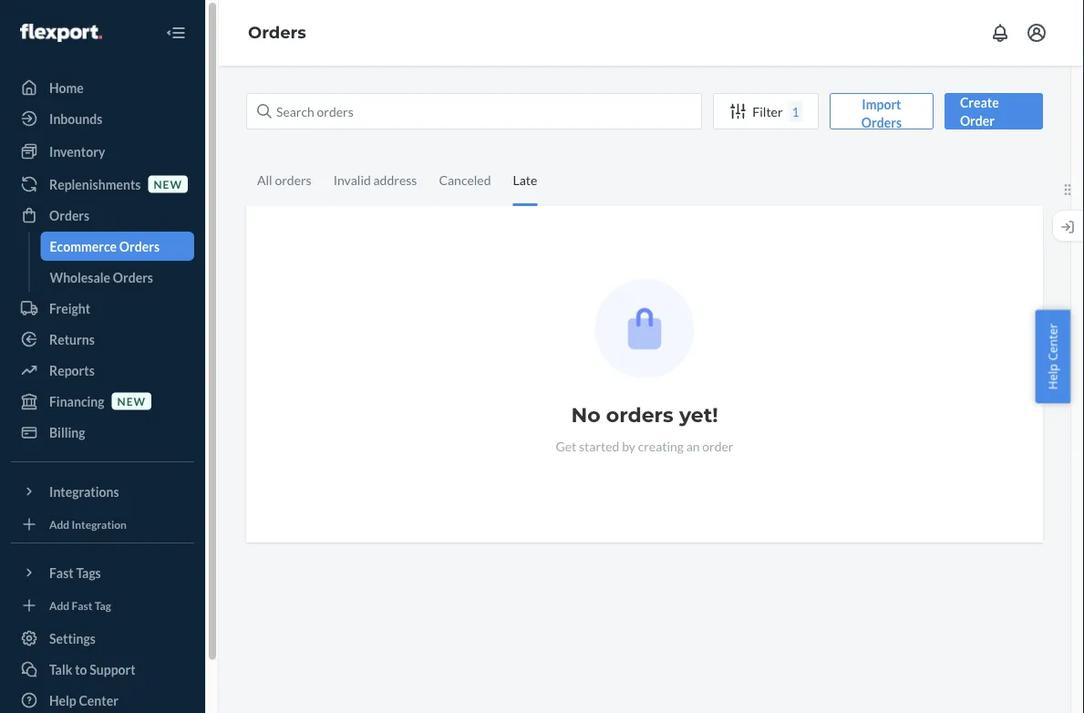 Task type: describe. For each thing, give the bounding box(es) containing it.
create order
[[960, 94, 999, 128]]

wholesale orders link
[[41, 263, 194, 292]]

reports link
[[11, 356, 194, 385]]

add fast tag link
[[11, 595, 194, 617]]

fast tags
[[49, 565, 101, 581]]

orders for import orders
[[862, 114, 902, 130]]

all orders
[[257, 172, 312, 187]]

integrations
[[49, 484, 119, 499]]

billing link
[[11, 418, 194, 447]]

orders for all
[[275, 172, 312, 187]]

orders up ecommerce
[[49, 208, 90, 223]]

filter 1
[[753, 104, 800, 119]]

search image
[[257, 104, 272, 119]]

help inside button
[[1045, 364, 1061, 390]]

orders for ecommerce orders
[[119, 239, 160, 254]]

ecommerce orders
[[50, 239, 160, 254]]

returns link
[[11, 325, 194, 354]]

replenishments
[[49, 176, 141, 192]]

add integration
[[49, 518, 127, 531]]

get
[[556, 438, 577, 454]]

0 vertical spatial orders link
[[248, 22, 306, 43]]

an
[[687, 438, 700, 454]]

help center link
[[11, 686, 194, 713]]

inbounds
[[49, 111, 102, 126]]

settings link
[[11, 624, 194, 653]]

1 vertical spatial orders link
[[11, 201, 194, 230]]

home
[[49, 80, 84, 95]]

talk to support button
[[11, 655, 194, 684]]

creating
[[638, 438, 684, 454]]

talk
[[49, 662, 72, 677]]

0 horizontal spatial center
[[79, 693, 119, 708]]

wholesale
[[50, 270, 110, 285]]

0 horizontal spatial help center
[[49, 693, 119, 708]]

center inside button
[[1045, 323, 1061, 361]]

import orders button
[[830, 93, 934, 130]]

late
[[513, 172, 538, 187]]

yet!
[[679, 403, 718, 427]]

create
[[960, 94, 999, 110]]

flexport logo image
[[20, 24, 102, 42]]

add for add fast tag
[[49, 599, 70, 612]]

import orders
[[862, 96, 902, 130]]

to
[[75, 662, 87, 677]]

order
[[703, 438, 734, 454]]

no orders yet!
[[571, 403, 718, 427]]

empty list image
[[595, 279, 695, 379]]

financing
[[49, 394, 105, 409]]

Search orders text field
[[246, 93, 702, 130]]

all
[[257, 172, 272, 187]]

invalid
[[334, 172, 371, 187]]

add integration link
[[11, 514, 194, 535]]

help center button
[[1036, 310, 1071, 403]]

open notifications image
[[990, 22, 1012, 44]]

settings
[[49, 631, 96, 646]]

close navigation image
[[165, 22, 187, 44]]

1 vertical spatial help
[[49, 693, 76, 708]]

freight link
[[11, 294, 194, 323]]

fast tags button
[[11, 558, 194, 587]]



Task type: locate. For each thing, give the bounding box(es) containing it.
0 horizontal spatial orders link
[[11, 201, 194, 230]]

0 vertical spatial add
[[49, 518, 70, 531]]

orders up search icon on the left of page
[[248, 22, 306, 43]]

ecommerce
[[50, 239, 117, 254]]

no
[[571, 403, 601, 427]]

filter
[[753, 104, 783, 119]]

home link
[[11, 73, 194, 102]]

ecommerce orders link
[[41, 232, 194, 261]]

import
[[862, 96, 902, 112]]

fast inside dropdown button
[[49, 565, 74, 581]]

1 horizontal spatial new
[[154, 177, 182, 191]]

address
[[374, 172, 417, 187]]

integration
[[72, 518, 127, 531]]

orders up get started by creating an order
[[606, 403, 674, 427]]

tag
[[95, 599, 111, 612]]

new
[[154, 177, 182, 191], [117, 394, 146, 408]]

talk to support
[[49, 662, 136, 677]]

open account menu image
[[1026, 22, 1048, 44]]

orders down ecommerce orders link on the left of the page
[[113, 270, 153, 285]]

orders inside button
[[862, 114, 902, 130]]

support
[[90, 662, 136, 677]]

inventory
[[49, 144, 105, 159]]

0 horizontal spatial orders
[[275, 172, 312, 187]]

orders link up ecommerce orders
[[11, 201, 194, 230]]

create order link
[[945, 93, 1043, 130]]

get started by creating an order
[[556, 438, 734, 454]]

1 horizontal spatial help center
[[1045, 323, 1061, 390]]

0 vertical spatial help center
[[1045, 323, 1061, 390]]

add
[[49, 518, 70, 531], [49, 599, 70, 612]]

integrations button
[[11, 477, 194, 506]]

1 add from the top
[[49, 518, 70, 531]]

orders
[[248, 22, 306, 43], [862, 114, 902, 130], [49, 208, 90, 223], [119, 239, 160, 254], [113, 270, 153, 285]]

canceled
[[439, 172, 491, 187]]

new for replenishments
[[154, 177, 182, 191]]

returns
[[49, 332, 95, 347]]

reports
[[49, 363, 95, 378]]

new for financing
[[117, 394, 146, 408]]

0 horizontal spatial new
[[117, 394, 146, 408]]

help center inside button
[[1045, 323, 1061, 390]]

fast
[[49, 565, 74, 581], [72, 599, 93, 612]]

invalid address
[[334, 172, 417, 187]]

freight
[[49, 301, 90, 316]]

1 vertical spatial center
[[79, 693, 119, 708]]

orders down import at the top right of the page
[[862, 114, 902, 130]]

wholesale orders
[[50, 270, 153, 285]]

1 horizontal spatial orders
[[606, 403, 674, 427]]

started
[[579, 438, 620, 454]]

0 vertical spatial fast
[[49, 565, 74, 581]]

fast left tags
[[49, 565, 74, 581]]

center
[[1045, 323, 1061, 361], [79, 693, 119, 708]]

help center
[[1045, 323, 1061, 390], [49, 693, 119, 708]]

orders right all
[[275, 172, 312, 187]]

tags
[[76, 565, 101, 581]]

order
[[960, 113, 995, 128]]

0 vertical spatial orders
[[275, 172, 312, 187]]

add fast tag
[[49, 599, 111, 612]]

1 vertical spatial fast
[[72, 599, 93, 612]]

1 horizontal spatial orders link
[[248, 22, 306, 43]]

1 vertical spatial add
[[49, 599, 70, 612]]

0 horizontal spatial help
[[49, 693, 76, 708]]

help
[[1045, 364, 1061, 390], [49, 693, 76, 708]]

new down reports link
[[117, 394, 146, 408]]

orders link up search icon on the left of page
[[248, 22, 306, 43]]

0 vertical spatial new
[[154, 177, 182, 191]]

1 horizontal spatial center
[[1045, 323, 1061, 361]]

orders link
[[248, 22, 306, 43], [11, 201, 194, 230]]

1 vertical spatial help center
[[49, 693, 119, 708]]

add for add integration
[[49, 518, 70, 531]]

orders
[[275, 172, 312, 187], [606, 403, 674, 427]]

orders for wholesale orders
[[113, 270, 153, 285]]

inventory link
[[11, 137, 194, 166]]

1
[[792, 104, 800, 119]]

add up the settings
[[49, 599, 70, 612]]

1 vertical spatial new
[[117, 394, 146, 408]]

by
[[622, 438, 636, 454]]

fast left the tag
[[72, 599, 93, 612]]

orders up wholesale orders link
[[119, 239, 160, 254]]

1 horizontal spatial help
[[1045, 364, 1061, 390]]

new right replenishments
[[154, 177, 182, 191]]

1 vertical spatial orders
[[606, 403, 674, 427]]

0 vertical spatial center
[[1045, 323, 1061, 361]]

0 vertical spatial help
[[1045, 364, 1061, 390]]

add left integration
[[49, 518, 70, 531]]

billing
[[49, 425, 85, 440]]

orders for no
[[606, 403, 674, 427]]

inbounds link
[[11, 104, 194, 133]]

2 add from the top
[[49, 599, 70, 612]]



Task type: vqa. For each thing, say whether or not it's contained in the screenshot.
Search orders text field
yes



